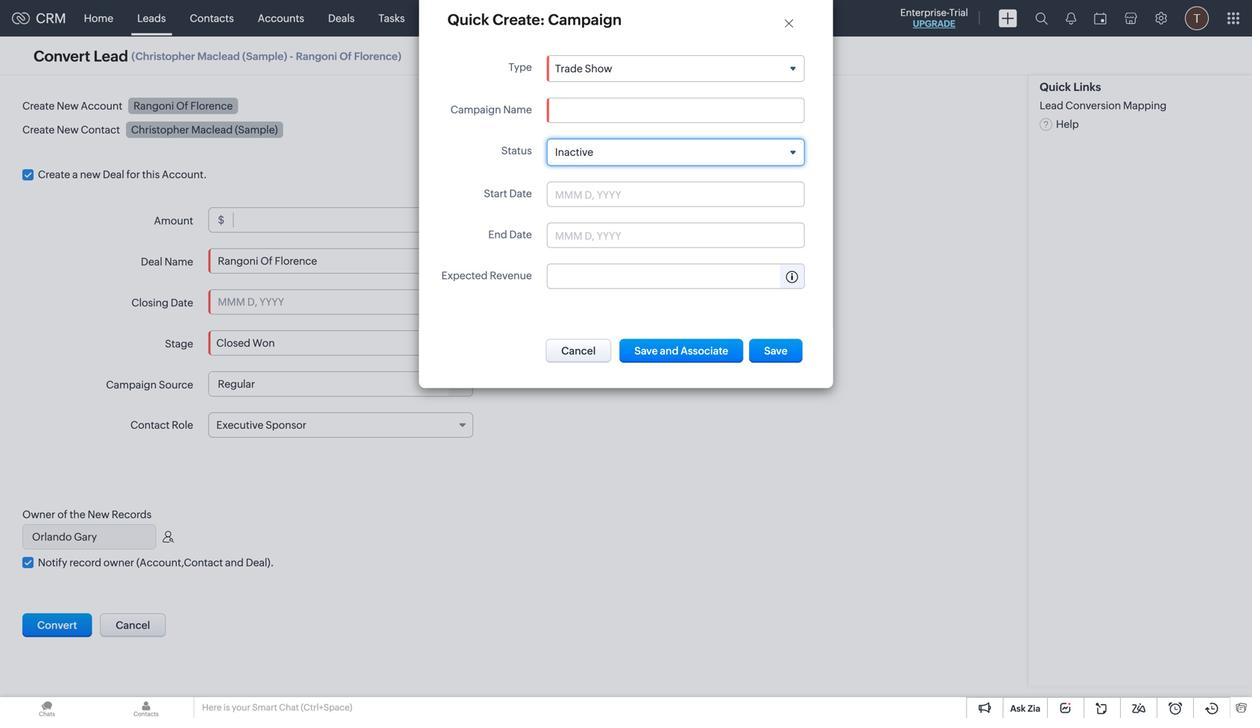 Task type: locate. For each thing, give the bounding box(es) containing it.
create
[[22, 100, 55, 112], [22, 124, 55, 136], [38, 169, 70, 181]]

create down create new account
[[22, 124, 55, 136]]

closing date
[[131, 297, 193, 309]]

deal
[[103, 169, 124, 181], [141, 256, 163, 268]]

create left a
[[38, 169, 70, 181]]

create for create new contact
[[22, 124, 55, 136]]

1 horizontal spatial contact
[[130, 419, 170, 431]]

0 vertical spatial name
[[503, 104, 532, 116]]

1 vertical spatial campaign
[[106, 379, 157, 391]]

analytics
[[607, 12, 652, 24]]

home link
[[72, 0, 125, 36]]

1 horizontal spatial name
[[503, 104, 532, 116]]

convert down "notify"
[[37, 619, 77, 631]]

1 vertical spatial (sample)
[[235, 124, 278, 136]]

1 vertical spatial new
[[57, 124, 79, 136]]

rangoni of florence
[[134, 100, 233, 112]]

accounts
[[258, 12, 304, 24]]

logo image
[[12, 12, 30, 24]]

of down deals
[[340, 50, 352, 62]]

0 horizontal spatial deal
[[103, 169, 124, 181]]

MMM d, yyyy
 text field
[[555, 188, 676, 200]]

date
[[510, 187, 532, 199], [510, 228, 532, 240], [171, 297, 193, 309]]

campaign for campaign name
[[451, 104, 501, 116]]

0 vertical spatial create
[[22, 100, 55, 112]]

leads
[[137, 12, 166, 24]]

your
[[232, 702, 250, 712]]

new right the
[[88, 509, 110, 521]]

rangoni
[[296, 50, 337, 62], [134, 100, 174, 112]]

0 horizontal spatial name
[[165, 256, 193, 268]]

create for create new account
[[22, 100, 55, 112]]

mapping
[[1124, 99, 1167, 111]]

new down create new account
[[57, 124, 79, 136]]

0 horizontal spatial florence
[[190, 100, 233, 112]]

1 vertical spatial date
[[510, 228, 532, 240]]

lead
[[94, 48, 128, 65], [1040, 99, 1064, 111]]

stage
[[165, 338, 193, 350]]

rangoni inside convert lead ( christopher maclead (sample) - rangoni of florence )
[[296, 50, 337, 62]]

start date
[[484, 187, 532, 199]]

None button
[[546, 339, 612, 363], [620, 339, 744, 363], [546, 339, 612, 363], [620, 339, 744, 363]]

0 vertical spatial contact
[[81, 124, 120, 136]]

maclead down contacts
[[197, 50, 240, 62]]

florence up christopher maclead (sample)
[[190, 100, 233, 112]]

0 vertical spatial convert
[[34, 48, 90, 65]]

contact down the account
[[81, 124, 120, 136]]

deal up closing
[[141, 256, 163, 268]]

0 vertical spatial new
[[57, 100, 79, 112]]

conversion
[[1066, 99, 1122, 111]]

christopher down rangoni of florence
[[131, 124, 189, 136]]

0 vertical spatial date
[[510, 187, 532, 199]]

christopher inside convert lead ( christopher maclead (sample) - rangoni of florence )
[[135, 50, 195, 62]]

contact left the role
[[130, 419, 170, 431]]

create new account
[[22, 100, 122, 112]]

convert down crm
[[34, 48, 90, 65]]

and
[[225, 557, 244, 569]]

1 vertical spatial name
[[165, 256, 193, 268]]

trade show
[[555, 63, 613, 75]]

quick
[[448, 11, 489, 28], [1040, 80, 1072, 93]]

1 vertical spatial create
[[22, 124, 55, 136]]

None submit
[[750, 339, 803, 363]]

lead left (
[[94, 48, 128, 65]]

maclead
[[197, 50, 240, 62], [191, 124, 233, 136]]

0 horizontal spatial of
[[176, 100, 188, 112]]

1 horizontal spatial lead
[[1040, 99, 1064, 111]]

contacts
[[190, 12, 234, 24]]

new for contact
[[57, 124, 79, 136]]

meetings link
[[417, 0, 486, 36]]

quick create: campaign
[[448, 11, 622, 28]]

0 vertical spatial lead
[[94, 48, 128, 65]]

1 vertical spatial rangoni
[[134, 100, 174, 112]]

deal left for
[[103, 169, 124, 181]]

date right closing
[[171, 297, 193, 309]]

name
[[503, 104, 532, 116], [165, 256, 193, 268]]

2 vertical spatial date
[[171, 297, 193, 309]]

name up "status"
[[503, 104, 532, 116]]

chat
[[279, 702, 299, 712]]

a
[[72, 169, 78, 181]]

convert lead ( christopher maclead (sample) - rangoni of florence )
[[34, 48, 402, 65]]

MMM D, YYYY text field
[[209, 290, 473, 314]]

0 vertical spatial (sample)
[[242, 50, 287, 62]]

1 horizontal spatial deal
[[141, 256, 163, 268]]

cancel button
[[100, 613, 166, 637]]

1 vertical spatial deal
[[141, 256, 163, 268]]

of
[[340, 50, 352, 62], [176, 100, 188, 112]]

(sample)
[[242, 50, 287, 62], [235, 124, 278, 136]]

0 horizontal spatial quick
[[448, 11, 489, 28]]

the
[[70, 509, 85, 521]]

2 vertical spatial create
[[38, 169, 70, 181]]

1 vertical spatial lead
[[1040, 99, 1064, 111]]

rangoni right the -
[[296, 50, 337, 62]]

convert inside convert button
[[37, 619, 77, 631]]

quick for quick create: campaign
[[448, 11, 489, 28]]

quick left links
[[1040, 80, 1072, 93]]

new up create new contact at the top left of the page
[[57, 100, 79, 112]]

(account,contact
[[136, 557, 223, 569]]

lead conversion mapping link
[[1040, 99, 1167, 111]]

1 horizontal spatial florence
[[354, 50, 398, 62]]

florence
[[354, 50, 398, 62], [190, 100, 233, 112]]

quick inside quick links lead conversion mapping help
[[1040, 80, 1072, 93]]

0 vertical spatial maclead
[[197, 50, 240, 62]]

maclead inside convert lead ( christopher maclead (sample) - rangoni of florence )
[[197, 50, 240, 62]]

0 horizontal spatial rangoni
[[134, 100, 174, 112]]

calls link
[[486, 0, 533, 36]]

0 vertical spatial quick
[[448, 11, 489, 28]]

-
[[290, 50, 294, 62]]

2 vertical spatial new
[[88, 509, 110, 521]]

0 vertical spatial rangoni
[[296, 50, 337, 62]]

1 vertical spatial christopher
[[131, 124, 189, 136]]

1 vertical spatial contact
[[130, 419, 170, 431]]

1 horizontal spatial of
[[340, 50, 352, 62]]

0 vertical spatial of
[[340, 50, 352, 62]]

end date
[[488, 228, 532, 240]]

name for campaign name
[[503, 104, 532, 116]]

0 vertical spatial florence
[[354, 50, 398, 62]]

1 horizontal spatial rangoni
[[296, 50, 337, 62]]

rangoni right the account
[[134, 100, 174, 112]]

create menu element
[[990, 0, 1027, 36]]

of inside convert lead ( christopher maclead (sample) - rangoni of florence )
[[340, 50, 352, 62]]

maclead down rangoni of florence
[[191, 124, 233, 136]]

amount
[[154, 215, 193, 227]]

account
[[81, 100, 122, 112]]

calls
[[498, 12, 521, 24]]

of
[[57, 509, 67, 521]]

analytics link
[[595, 0, 663, 36]]

$
[[218, 214, 225, 226]]

christopher down leads
[[135, 50, 195, 62]]

enterprise-
[[901, 7, 950, 18]]

0 vertical spatial campaign
[[451, 104, 501, 116]]

convert
[[34, 48, 90, 65], [37, 619, 77, 631]]

Inactive field
[[548, 140, 804, 165]]

1 horizontal spatial quick
[[1040, 80, 1072, 93]]

contacts image
[[99, 697, 193, 718]]

ask
[[1011, 703, 1026, 714]]

florence down tasks
[[354, 50, 398, 62]]

enterprise-trial upgrade
[[901, 7, 969, 29]]

date right end
[[510, 228, 532, 240]]

(
[[132, 50, 135, 62]]

1 vertical spatial convert
[[37, 619, 77, 631]]

lead up help link
[[1040, 99, 1064, 111]]

date right start
[[510, 187, 532, 199]]

upgrade
[[913, 19, 956, 29]]

accounts link
[[246, 0, 316, 36]]

owner
[[22, 509, 55, 521]]

1 horizontal spatial campaign
[[451, 104, 501, 116]]

campaign
[[451, 104, 501, 116], [106, 379, 157, 391]]

0 horizontal spatial contact
[[81, 124, 120, 136]]

0 horizontal spatial lead
[[94, 48, 128, 65]]

0 vertical spatial christopher
[[135, 50, 195, 62]]

create up create new contact at the top left of the page
[[22, 100, 55, 112]]

0 horizontal spatial campaign
[[106, 379, 157, 391]]

quick left calls at left top
[[448, 11, 489, 28]]

christopher
[[135, 50, 195, 62], [131, 124, 189, 136]]

record
[[69, 557, 101, 569]]

is
[[224, 702, 230, 712]]

None text field
[[234, 208, 449, 232], [209, 249, 473, 273], [23, 525, 155, 549], [234, 208, 449, 232], [209, 249, 473, 273], [23, 525, 155, 549]]

contact
[[81, 124, 120, 136], [130, 419, 170, 431]]

of up christopher maclead (sample)
[[176, 100, 188, 112]]

1 vertical spatial quick
[[1040, 80, 1072, 93]]

name down amount
[[165, 256, 193, 268]]

owner of the new records
[[22, 509, 152, 521]]

1 vertical spatial of
[[176, 100, 188, 112]]



Task type: describe. For each thing, give the bounding box(es) containing it.
reports link
[[533, 0, 595, 36]]

this
[[142, 169, 160, 181]]

contacts link
[[178, 0, 246, 36]]

source
[[159, 379, 193, 391]]

help link
[[1040, 118, 1079, 130]]

christopher maclead (sample)
[[131, 124, 278, 136]]

contact role
[[130, 419, 193, 431]]

home
[[84, 12, 113, 24]]

create menu image
[[999, 9, 1018, 27]]

convert for convert lead ( christopher maclead (sample) - rangoni of florence )
[[34, 48, 90, 65]]

reports
[[545, 12, 583, 24]]

trial
[[950, 7, 969, 18]]

crm link
[[12, 11, 66, 26]]

type
[[509, 61, 532, 73]]

end
[[488, 228, 507, 240]]

convert button
[[22, 613, 92, 637]]

campaign name
[[451, 104, 532, 116]]

notify record owner (account,contact and deal).
[[38, 557, 274, 569]]

date for end date
[[510, 228, 532, 240]]

show
[[585, 63, 613, 75]]

1 vertical spatial maclead
[[191, 124, 233, 136]]

convert for convert
[[37, 619, 77, 631]]

role
[[172, 419, 193, 431]]

account.
[[162, 169, 207, 181]]

for
[[126, 169, 140, 181]]

quick links lead conversion mapping help
[[1040, 80, 1167, 130]]

date for start date
[[510, 187, 532, 199]]

links
[[1074, 80, 1102, 93]]

notify
[[38, 557, 67, 569]]

meetings
[[429, 12, 474, 24]]

Trade Show field
[[548, 56, 804, 81]]

create for create a new deal for this account.
[[38, 169, 70, 181]]

deals
[[328, 12, 355, 24]]

here is your smart chat (ctrl+space)
[[202, 702, 352, 712]]

1 vertical spatial florence
[[190, 100, 233, 112]]

start
[[484, 187, 507, 199]]

help
[[1057, 118, 1079, 130]]

leads link
[[125, 0, 178, 36]]

owner
[[103, 557, 134, 569]]

search element
[[1027, 0, 1057, 37]]

create new contact
[[22, 124, 120, 136]]

expected revenue
[[442, 269, 532, 281]]

signals image
[[1066, 12, 1077, 25]]

(sample) inside convert lead ( christopher maclead (sample) - rangoni of florence )
[[242, 50, 287, 62]]

signals element
[[1057, 0, 1086, 37]]

create a new deal for this account.
[[38, 169, 207, 181]]

deal).
[[246, 557, 274, 569]]

florence inside convert lead ( christopher maclead (sample) - rangoni of florence )
[[354, 50, 398, 62]]

campaign for campaign source
[[106, 379, 157, 391]]

)
[[398, 50, 402, 62]]

cancel
[[116, 619, 150, 631]]

deal name
[[141, 256, 193, 268]]

create: campaign
[[493, 11, 622, 28]]

zia
[[1028, 703, 1041, 714]]

ask zia
[[1011, 703, 1041, 714]]

new for account
[[57, 100, 79, 112]]

0 vertical spatial deal
[[103, 169, 124, 181]]

inactive
[[555, 146, 594, 158]]

status
[[502, 145, 532, 157]]

deals link
[[316, 0, 367, 36]]

tasks
[[379, 12, 405, 24]]

new
[[80, 169, 101, 181]]

tasks link
[[367, 0, 417, 36]]

search image
[[1036, 12, 1048, 25]]

crm
[[36, 11, 66, 26]]

date for closing date
[[171, 297, 193, 309]]

calendar image
[[1095, 12, 1107, 24]]

here
[[202, 702, 222, 712]]

records
[[112, 509, 152, 521]]

smart
[[252, 702, 277, 712]]

quick for quick links lead conversion mapping help
[[1040, 80, 1072, 93]]

MMM d, yyyy
 text field
[[555, 229, 676, 241]]

chats image
[[0, 697, 94, 718]]

closing
[[131, 297, 169, 309]]

name for deal name
[[165, 256, 193, 268]]

lead inside quick links lead conversion mapping help
[[1040, 99, 1064, 111]]

revenue
[[490, 269, 532, 281]]

expected
[[442, 269, 488, 281]]

trade
[[555, 63, 583, 75]]

(ctrl+space)
[[301, 702, 352, 712]]

campaign source
[[106, 379, 193, 391]]



Task type: vqa. For each thing, say whether or not it's contained in the screenshot.
Help link
yes



